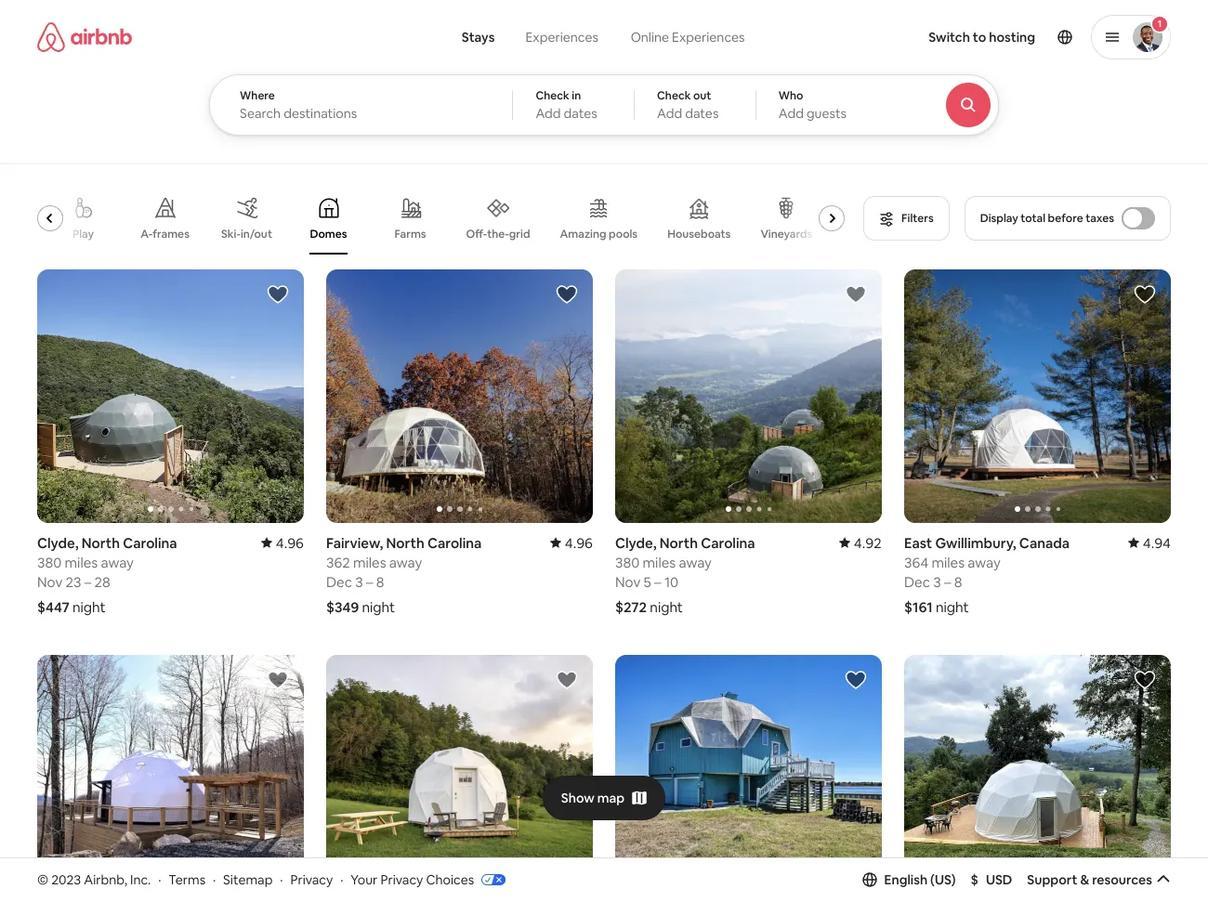 Task type: vqa. For each thing, say whether or not it's contained in the screenshot.
right Check
yes



Task type: describe. For each thing, give the bounding box(es) containing it.
terms · sitemap · privacy
[[169, 872, 333, 889]]

group containing off-the-grid
[[37, 182, 853, 255]]

terms
[[169, 872, 206, 889]]

– for $272
[[655, 573, 662, 591]]

$447
[[37, 599, 69, 616]]

night for $349
[[362, 599, 395, 616]]

1 add to wishlist: mars hill, north carolina image from the left
[[267, 669, 289, 692]]

Where field
[[240, 105, 483, 122]]

choices
[[426, 872, 474, 889]]

pools
[[609, 227, 638, 242]]

4.94
[[1144, 534, 1172, 552]]

display
[[981, 211, 1019, 226]]

add to wishlist: east gwillimbury, canada image
[[1135, 284, 1157, 306]]

5
[[644, 573, 652, 591]]

north for 10
[[660, 534, 698, 552]]

add to wishlist: wilmington, north carolina image
[[845, 669, 868, 692]]

1 · from the left
[[158, 872, 161, 889]]

10
[[665, 573, 679, 591]]

taxes
[[1086, 211, 1115, 226]]

2 · from the left
[[213, 872, 216, 889]]

23
[[66, 573, 81, 591]]

map
[[598, 790, 625, 807]]

&
[[1081, 872, 1090, 889]]

dates for check out add dates
[[686, 105, 719, 122]]

sitemap
[[223, 872, 273, 889]]

dates for check in add dates
[[564, 105, 598, 122]]

check out add dates
[[658, 88, 719, 122]]

your
[[351, 872, 378, 889]]

terms link
[[169, 872, 206, 889]]

in
[[572, 88, 581, 103]]

north for 28
[[82, 534, 120, 552]]

frames
[[153, 227, 190, 242]]

check for check in add dates
[[536, 88, 570, 103]]

stays button
[[447, 19, 510, 56]]

who add guests
[[779, 88, 847, 122]]

canada
[[1020, 534, 1070, 552]]

©
[[37, 872, 48, 889]]

28
[[94, 573, 110, 591]]

add to wishlist: sevierville, tennessee image
[[556, 669, 578, 692]]

show map
[[561, 790, 625, 807]]

miles for $447
[[65, 554, 98, 572]]

play
[[73, 227, 94, 242]]

stays tab panel
[[209, 74, 1051, 136]]

380 for nov 23 – 28
[[37, 554, 62, 572]]

add to wishlist: clyde, north carolina image
[[845, 284, 868, 306]]

before
[[1049, 211, 1084, 226]]

who
[[779, 88, 804, 103]]

east gwillimbury, canada 364 miles away dec 3 – 8 $161 night
[[905, 534, 1070, 616]]

amazing pools
[[560, 227, 638, 242]]

houseboats
[[668, 227, 731, 242]]

away for $447
[[101, 554, 134, 572]]

– for $349
[[366, 573, 373, 591]]

your privacy choices
[[351, 872, 474, 889]]

online experiences
[[631, 29, 745, 46]]

4.94 out of 5 average rating image
[[1129, 534, 1172, 552]]

gwillimbury,
[[936, 534, 1017, 552]]

carolina for fairview, north carolina 362 miles away dec 3 – 8 $349 night
[[428, 534, 482, 552]]

airbnb,
[[84, 872, 127, 889]]

$272
[[616, 599, 647, 616]]

stays
[[462, 29, 495, 46]]

north for 8
[[386, 534, 425, 552]]

1 button
[[1092, 15, 1172, 60]]

4.96 out of 5 average rating image
[[261, 534, 304, 552]]

clyde, north carolina 380 miles away nov 23 – 28 $447 night
[[37, 534, 177, 616]]

fairview,
[[326, 534, 383, 552]]

2023
[[51, 872, 81, 889]]

dec for 362
[[326, 573, 352, 591]]

miles for $161
[[932, 554, 965, 572]]

380 for nov 5 – 10
[[616, 554, 640, 572]]

experiences inside experiences button
[[526, 29, 599, 46]]

a-frames
[[141, 227, 190, 242]]

in/out
[[241, 227, 273, 242]]

$161
[[905, 599, 933, 616]]

dec for 364
[[905, 573, 931, 591]]

2 add to wishlist: mars hill, north carolina image from the left
[[1135, 669, 1157, 692]]

support & resources button
[[1028, 872, 1172, 889]]

support & resources
[[1028, 872, 1153, 889]]

out
[[694, 88, 712, 103]]

usd
[[987, 872, 1013, 889]]

night for $272
[[650, 599, 683, 616]]

fairview, north carolina 362 miles away dec 3 – 8 $349 night
[[326, 534, 482, 616]]

filters
[[902, 211, 934, 226]]

add inside who add guests
[[779, 105, 804, 122]]



Task type: locate. For each thing, give the bounding box(es) containing it.
0 horizontal spatial add to wishlist: mars hill, north carolina image
[[267, 669, 289, 692]]

4 – from the left
[[945, 573, 952, 591]]

1 check from the left
[[536, 88, 570, 103]]

· left your
[[341, 872, 344, 889]]

· right inc.
[[158, 872, 161, 889]]

0 horizontal spatial 8
[[376, 573, 385, 591]]

2 clyde, from the left
[[616, 534, 657, 552]]

amazing
[[560, 227, 607, 242]]

3 · from the left
[[280, 872, 283, 889]]

4.96 out of 5 average rating image
[[550, 534, 593, 552]]

0 horizontal spatial dates
[[564, 105, 598, 122]]

filters button
[[864, 196, 950, 241]]

0 horizontal spatial check
[[536, 88, 570, 103]]

$
[[971, 872, 979, 889]]

night right $349
[[362, 599, 395, 616]]

night inside the east gwillimbury, canada 364 miles away dec 3 – 8 $161 night
[[936, 599, 969, 616]]

·
[[158, 872, 161, 889], [213, 872, 216, 889], [280, 872, 283, 889], [341, 872, 344, 889]]

nov left 5
[[616, 573, 641, 591]]

miles inside fairview, north carolina 362 miles away dec 3 – 8 $349 night
[[353, 554, 386, 572]]

add to wishlist: fairview, north carolina image
[[556, 284, 578, 306]]

– for $447
[[84, 573, 91, 591]]

1 add from the left
[[536, 105, 561, 122]]

add for check in add dates
[[536, 105, 561, 122]]

1 380 from the left
[[37, 554, 62, 572]]

carolina inside fairview, north carolina 362 miles away dec 3 – 8 $349 night
[[428, 534, 482, 552]]

0 horizontal spatial 3
[[355, 573, 363, 591]]

2 add from the left
[[658, 105, 683, 122]]

night down the 10
[[650, 599, 683, 616]]

show
[[561, 790, 595, 807]]

privacy left your
[[291, 872, 333, 889]]

privacy link
[[291, 872, 333, 889]]

nov for nov 23 – 28
[[37, 573, 63, 591]]

dates down in on the left of the page
[[564, 105, 598, 122]]

off-
[[466, 227, 487, 242]]

4.92
[[854, 534, 883, 552]]

night inside clyde, north carolina 380 miles away nov 23 – 28 $447 night
[[72, 599, 106, 616]]

0 horizontal spatial north
[[82, 534, 120, 552]]

away inside fairview, north carolina 362 miles away dec 3 – 8 $349 night
[[390, 554, 422, 572]]

2 8 from the left
[[955, 573, 963, 591]]

north inside fairview, north carolina 362 miles away dec 3 – 8 $349 night
[[386, 534, 425, 552]]

add inside check out add dates
[[658, 105, 683, 122]]

experiences inside online experiences 'link'
[[672, 29, 745, 46]]

$349
[[326, 599, 359, 616]]

clyde, up 5
[[616, 534, 657, 552]]

check left out
[[658, 88, 691, 103]]

show map button
[[543, 776, 666, 821]]

dec
[[326, 573, 352, 591], [905, 573, 931, 591]]

2 dec from the left
[[905, 573, 931, 591]]

0 horizontal spatial nov
[[37, 573, 63, 591]]

hosting
[[990, 29, 1036, 46]]

clyde, for clyde, north carolina 380 miles away nov 5 – 10 $272 night
[[616, 534, 657, 552]]

none search field containing stays
[[209, 0, 1051, 136]]

support
[[1028, 872, 1078, 889]]

clyde, up "23"
[[37, 534, 79, 552]]

carolina for clyde, north carolina 380 miles away nov 23 – 28 $447 night
[[123, 534, 177, 552]]

380 up $272 at right
[[616, 554, 640, 572]]

3 carolina from the left
[[701, 534, 756, 552]]

1 horizontal spatial 8
[[955, 573, 963, 591]]

– for $161
[[945, 573, 952, 591]]

4 miles from the left
[[932, 554, 965, 572]]

check
[[536, 88, 570, 103], [658, 88, 691, 103]]

night inside clyde, north carolina 380 miles away nov 5 – 10 $272 night
[[650, 599, 683, 616]]

3 – from the left
[[655, 573, 662, 591]]

add down experiences button
[[536, 105, 561, 122]]

away inside the east gwillimbury, canada 364 miles away dec 3 – 8 $161 night
[[968, 554, 1001, 572]]

3 down gwillimbury,
[[934, 573, 942, 591]]

1 horizontal spatial north
[[386, 534, 425, 552]]

0 horizontal spatial dec
[[326, 573, 352, 591]]

check for check out add dates
[[658, 88, 691, 103]]

3 miles from the left
[[643, 554, 676, 572]]

miles for $272
[[643, 554, 676, 572]]

add down online experiences
[[658, 105, 683, 122]]

2 horizontal spatial carolina
[[701, 534, 756, 552]]

1 horizontal spatial carolina
[[428, 534, 482, 552]]

dec inside the east gwillimbury, canada 364 miles away dec 3 – 8 $161 night
[[905, 573, 931, 591]]

2 check from the left
[[658, 88, 691, 103]]

domes
[[310, 227, 347, 242]]

· right terms
[[213, 872, 216, 889]]

1 horizontal spatial dec
[[905, 573, 931, 591]]

clyde, for clyde, north carolina 380 miles away nov 23 – 28 $447 night
[[37, 534, 79, 552]]

display total before taxes button
[[965, 196, 1172, 241]]

1 horizontal spatial add
[[658, 105, 683, 122]]

1 horizontal spatial 4.96
[[565, 534, 593, 552]]

miles inside clyde, north carolina 380 miles away nov 5 – 10 $272 night
[[643, 554, 676, 572]]

carolina for clyde, north carolina 380 miles away nov 5 – 10 $272 night
[[701, 534, 756, 552]]

check left in on the left of the page
[[536, 88, 570, 103]]

away for $161
[[968, 554, 1001, 572]]

8 inside the east gwillimbury, canada 364 miles away dec 3 – 8 $161 night
[[955, 573, 963, 591]]

experiences
[[526, 29, 599, 46], [672, 29, 745, 46]]

3 night from the left
[[650, 599, 683, 616]]

dates down out
[[686, 105, 719, 122]]

1 north from the left
[[82, 534, 120, 552]]

guests
[[807, 105, 847, 122]]

– right "23"
[[84, 573, 91, 591]]

grid
[[509, 227, 531, 242]]

3 for 362
[[355, 573, 363, 591]]

8 for $349
[[376, 573, 385, 591]]

2 – from the left
[[366, 573, 373, 591]]

3 away from the left
[[679, 554, 712, 572]]

4.92 out of 5 average rating image
[[840, 534, 883, 552]]

nov inside clyde, north carolina 380 miles away nov 23 – 28 $447 night
[[37, 573, 63, 591]]

miles right 364
[[932, 554, 965, 572]]

where
[[240, 88, 275, 103]]

364
[[905, 554, 929, 572]]

380 up $447
[[37, 554, 62, 572]]

away for $349
[[390, 554, 422, 572]]

profile element
[[791, 0, 1172, 74]]

380
[[37, 554, 62, 572], [616, 554, 640, 572]]

ski-in/out
[[221, 227, 273, 242]]

1 – from the left
[[84, 573, 91, 591]]

dates inside check in add dates
[[564, 105, 598, 122]]

0 horizontal spatial experiences
[[526, 29, 599, 46]]

away
[[101, 554, 134, 572], [390, 554, 422, 572], [679, 554, 712, 572], [968, 554, 1001, 572]]

1 horizontal spatial 3
[[934, 573, 942, 591]]

your privacy choices link
[[351, 872, 506, 890]]

8 down fairview,
[[376, 573, 385, 591]]

2 night from the left
[[362, 599, 395, 616]]

0 horizontal spatial carolina
[[123, 534, 177, 552]]

night right $161
[[936, 599, 969, 616]]

– inside clyde, north carolina 380 miles away nov 5 – 10 $272 night
[[655, 573, 662, 591]]

switch to hosting
[[929, 29, 1036, 46]]

carolina inside clyde, north carolina 380 miles away nov 23 – 28 $447 night
[[123, 534, 177, 552]]

north inside clyde, north carolina 380 miles away nov 23 – 28 $447 night
[[82, 534, 120, 552]]

a-
[[141, 227, 153, 242]]

0 horizontal spatial 380
[[37, 554, 62, 572]]

sitemap link
[[223, 872, 273, 889]]

– inside clyde, north carolina 380 miles away nov 23 – 28 $447 night
[[84, 573, 91, 591]]

miles up 5
[[643, 554, 676, 572]]

380 inside clyde, north carolina 380 miles away nov 23 – 28 $447 night
[[37, 554, 62, 572]]

switch
[[929, 29, 971, 46]]

english (us)
[[885, 872, 957, 889]]

0 horizontal spatial clyde,
[[37, 534, 79, 552]]

8 inside fairview, north carolina 362 miles away dec 3 – 8 $349 night
[[376, 573, 385, 591]]

1 horizontal spatial clyde,
[[616, 534, 657, 552]]

1 privacy from the left
[[291, 872, 333, 889]]

miles inside the east gwillimbury, canada 364 miles away dec 3 – 8 $161 night
[[932, 554, 965, 572]]

miles down fairview,
[[353, 554, 386, 572]]

nov for nov 5 – 10
[[616, 573, 641, 591]]

add for check out add dates
[[658, 105, 683, 122]]

dec inside fairview, north carolina 362 miles away dec 3 – 8 $349 night
[[326, 573, 352, 591]]

clyde, inside clyde, north carolina 380 miles away nov 5 – 10 $272 night
[[616, 534, 657, 552]]

the-
[[487, 227, 509, 242]]

1 experiences from the left
[[526, 29, 599, 46]]

clyde, north carolina 380 miles away nov 5 – 10 $272 night
[[616, 534, 756, 616]]

experiences up in on the left of the page
[[526, 29, 599, 46]]

3 inside the east gwillimbury, canada 364 miles away dec 3 – 8 $161 night
[[934, 573, 942, 591]]

group
[[37, 182, 853, 255], [37, 270, 304, 523], [326, 270, 593, 523], [616, 270, 883, 523], [905, 270, 1172, 523], [37, 655, 304, 903], [326, 655, 593, 903], [616, 655, 883, 903], [905, 655, 1172, 903]]

carolina
[[123, 534, 177, 552], [428, 534, 482, 552], [701, 534, 756, 552]]

carolina inside clyde, north carolina 380 miles away nov 5 – 10 $272 night
[[701, 534, 756, 552]]

1 horizontal spatial privacy
[[381, 872, 423, 889]]

© 2023 airbnb, inc. ·
[[37, 872, 161, 889]]

add down who
[[779, 105, 804, 122]]

night inside fairview, north carolina 362 miles away dec 3 – 8 $349 night
[[362, 599, 395, 616]]

dec down 364
[[905, 573, 931, 591]]

2 away from the left
[[390, 554, 422, 572]]

night for $161
[[936, 599, 969, 616]]

2 3 from the left
[[934, 573, 942, 591]]

2 dates from the left
[[686, 105, 719, 122]]

1 nov from the left
[[37, 573, 63, 591]]

nov inside clyde, north carolina 380 miles away nov 5 – 10 $272 night
[[616, 573, 641, 591]]

0 horizontal spatial privacy
[[291, 872, 333, 889]]

2 horizontal spatial add
[[779, 105, 804, 122]]

dec down "362"
[[326, 573, 352, 591]]

1 8 from the left
[[376, 573, 385, 591]]

online experiences link
[[615, 19, 762, 56]]

1 away from the left
[[101, 554, 134, 572]]

east
[[905, 534, 933, 552]]

north up the 10
[[660, 534, 698, 552]]

english (us) button
[[863, 872, 957, 889]]

2 miles from the left
[[353, 554, 386, 572]]

4 away from the left
[[968, 554, 1001, 572]]

1 miles from the left
[[65, 554, 98, 572]]

– down fairview,
[[366, 573, 373, 591]]

clyde, inside clyde, north carolina 380 miles away nov 23 – 28 $447 night
[[37, 534, 79, 552]]

3 inside fairview, north carolina 362 miles away dec 3 – 8 $349 night
[[355, 573, 363, 591]]

– inside fairview, north carolina 362 miles away dec 3 – 8 $349 night
[[366, 573, 373, 591]]

what can we help you find? tab list
[[447, 19, 615, 56]]

1 dec from the left
[[326, 573, 352, 591]]

2 380 from the left
[[616, 554, 640, 572]]

0 horizontal spatial add
[[536, 105, 561, 122]]

2 north from the left
[[386, 534, 425, 552]]

4 · from the left
[[341, 872, 344, 889]]

check in add dates
[[536, 88, 598, 122]]

1 horizontal spatial check
[[658, 88, 691, 103]]

1 horizontal spatial add to wishlist: mars hill, north carolina image
[[1135, 669, 1157, 692]]

– down gwillimbury,
[[945, 573, 952, 591]]

1 carolina from the left
[[123, 534, 177, 552]]

3 add from the left
[[779, 105, 804, 122]]

3 north from the left
[[660, 534, 698, 552]]

miles up "23"
[[65, 554, 98, 572]]

privacy right your
[[381, 872, 423, 889]]

nov left "23"
[[37, 573, 63, 591]]

1 horizontal spatial dates
[[686, 105, 719, 122]]

check inside check out add dates
[[658, 88, 691, 103]]

miles for $349
[[353, 554, 386, 572]]

2 4.96 from the left
[[565, 534, 593, 552]]

2 nov from the left
[[616, 573, 641, 591]]

experiences right online
[[672, 29, 745, 46]]

experiences button
[[510, 19, 615, 56]]

add
[[536, 105, 561, 122], [658, 105, 683, 122], [779, 105, 804, 122]]

1 horizontal spatial experiences
[[672, 29, 745, 46]]

privacy inside your privacy choices link
[[381, 872, 423, 889]]

1 night from the left
[[72, 599, 106, 616]]

8 down gwillimbury,
[[955, 573, 963, 591]]

1 horizontal spatial 380
[[616, 554, 640, 572]]

away for $272
[[679, 554, 712, 572]]

4 night from the left
[[936, 599, 969, 616]]

1 horizontal spatial nov
[[616, 573, 641, 591]]

2 carolina from the left
[[428, 534, 482, 552]]

1 4.96 from the left
[[276, 534, 304, 552]]

switch to hosting link
[[918, 18, 1047, 57]]

resources
[[1093, 872, 1153, 889]]

4.96 for clyde, north carolina 380 miles away nov 23 – 28 $447 night
[[276, 534, 304, 552]]

1
[[1159, 18, 1163, 30]]

miles
[[65, 554, 98, 572], [353, 554, 386, 572], [643, 554, 676, 572], [932, 554, 965, 572]]

– inside the east gwillimbury, canada 364 miles away dec 3 – 8 $161 night
[[945, 573, 952, 591]]

north up 28
[[82, 534, 120, 552]]

clyde,
[[37, 534, 79, 552], [616, 534, 657, 552]]

night
[[72, 599, 106, 616], [362, 599, 395, 616], [650, 599, 683, 616], [936, 599, 969, 616]]

$ usd
[[971, 872, 1013, 889]]

to
[[974, 29, 987, 46]]

add to wishlist: mars hill, north carolina image
[[267, 669, 289, 692], [1135, 669, 1157, 692]]

inc.
[[130, 872, 151, 889]]

check inside check in add dates
[[536, 88, 570, 103]]

vineyards
[[761, 227, 813, 242]]

north right fairview,
[[386, 534, 425, 552]]

· left privacy link
[[280, 872, 283, 889]]

380 inside clyde, north carolina 380 miles away nov 5 – 10 $272 night
[[616, 554, 640, 572]]

ski-
[[221, 227, 241, 242]]

8 for $161
[[955, 573, 963, 591]]

2 experiences from the left
[[672, 29, 745, 46]]

0 horizontal spatial 4.96
[[276, 534, 304, 552]]

north inside clyde, north carolina 380 miles away nov 5 – 10 $272 night
[[660, 534, 698, 552]]

2 horizontal spatial north
[[660, 534, 698, 552]]

night for $447
[[72, 599, 106, 616]]

2 privacy from the left
[[381, 872, 423, 889]]

away inside clyde, north carolina 380 miles away nov 5 – 10 $272 night
[[679, 554, 712, 572]]

dates
[[564, 105, 598, 122], [686, 105, 719, 122]]

add inside check in add dates
[[536, 105, 561, 122]]

dates inside check out add dates
[[686, 105, 719, 122]]

away inside clyde, north carolina 380 miles away nov 23 – 28 $447 night
[[101, 554, 134, 572]]

night down 28
[[72, 599, 106, 616]]

1 dates from the left
[[564, 105, 598, 122]]

362
[[326, 554, 350, 572]]

3
[[355, 573, 363, 591], [934, 573, 942, 591]]

farms
[[395, 227, 426, 242]]

4.96 for fairview, north carolina 362 miles away dec 3 – 8 $349 night
[[565, 534, 593, 552]]

(us)
[[931, 872, 957, 889]]

english
[[885, 872, 928, 889]]

online
[[631, 29, 670, 46]]

off-the-grid
[[466, 227, 531, 242]]

display total before taxes
[[981, 211, 1115, 226]]

3 for 364
[[934, 573, 942, 591]]

miles inside clyde, north carolina 380 miles away nov 23 – 28 $447 night
[[65, 554, 98, 572]]

privacy
[[291, 872, 333, 889], [381, 872, 423, 889]]

add to wishlist: clyde, north carolina image
[[267, 284, 289, 306]]

8
[[376, 573, 385, 591], [955, 573, 963, 591]]

– right 5
[[655, 573, 662, 591]]

1 3 from the left
[[355, 573, 363, 591]]

None search field
[[209, 0, 1051, 136]]

1 clyde, from the left
[[37, 534, 79, 552]]

total
[[1021, 211, 1046, 226]]

3 up $349
[[355, 573, 363, 591]]



